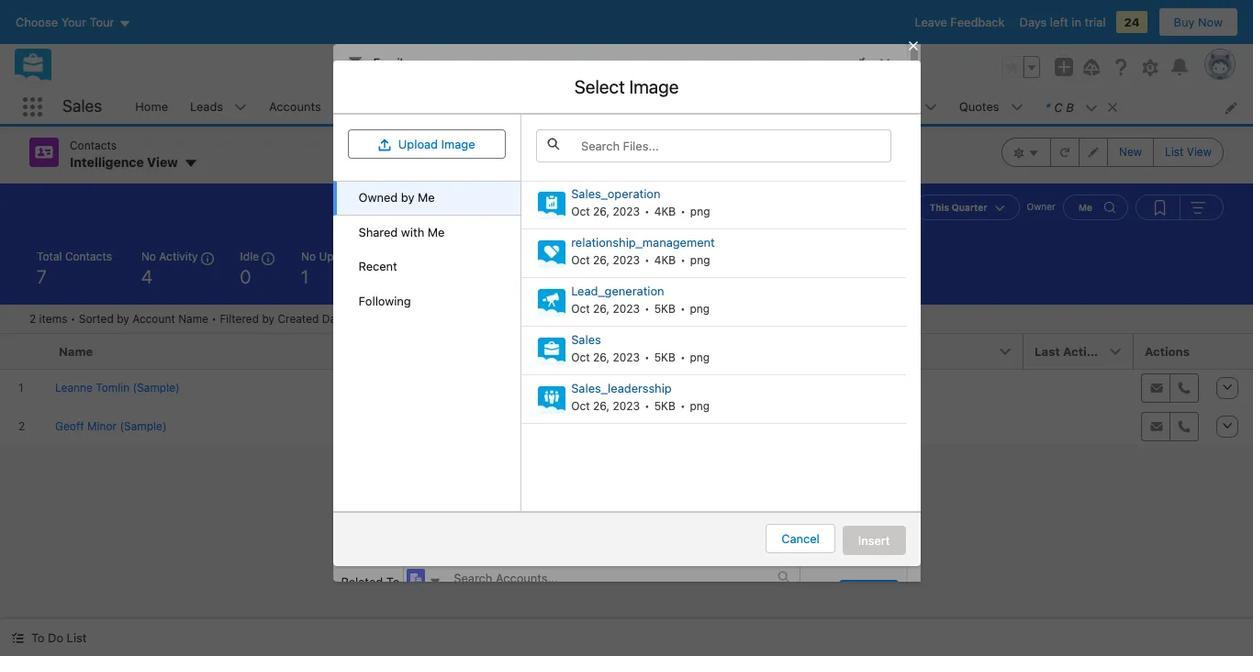 Task type: describe. For each thing, give the bounding box(es) containing it.
oct 26, 2023 for sales_leadersship
[[571, 399, 640, 413]]

account
[[132, 312, 175, 326]]

me inside button
[[1079, 202, 1093, 213]]

2023 for sales_leadersship
[[613, 399, 640, 413]]

opportunities list item
[[452, 90, 574, 124]]

quotes list item
[[949, 90, 1035, 124]]

contacts link
[[356, 90, 428, 124]]

2 for 2
[[572, 266, 582, 287]]

lead_generation
[[571, 284, 664, 299]]

2 items • sorted by account name • filtered by created date, me, upcoming
[[29, 312, 428, 326]]

new button
[[1108, 138, 1154, 167]]

opportunities link
[[452, 90, 550, 124]]

buy now
[[1174, 15, 1223, 29]]

cell down last activity
[[1024, 369, 1134, 407]]

list inside button
[[67, 631, 87, 646]]

5 kb for sales
[[654, 351, 676, 364]]

due
[[488, 249, 509, 263]]

name cell
[[48, 334, 389, 370]]

kb for sales_leadersship
[[661, 399, 676, 413]]

insert
[[859, 533, 890, 548]]

buy
[[1174, 15, 1195, 29]]

Search Files... search field
[[536, 130, 891, 163]]

png for sales_leadersship
[[690, 399, 710, 413]]

account name cell
[[722, 334, 1024, 370]]

text default image inside to do list button
[[11, 632, 24, 645]]

1 • from the left
[[71, 312, 76, 326]]

home
[[135, 99, 168, 114]]

vp customer support
[[437, 380, 550, 394]]

upload image
[[398, 137, 475, 152]]

idle
[[240, 249, 259, 263]]

quarter
[[952, 202, 988, 213]]

shared
[[359, 225, 398, 239]]

cancel button
[[766, 525, 836, 554]]

home link
[[124, 90, 179, 124]]

view for intelligence view
[[147, 154, 178, 170]]

days
[[1020, 15, 1047, 29]]

text default image inside email dialog
[[429, 576, 442, 589]]

text default image inside list item
[[1106, 101, 1119, 114]]

now
[[1199, 15, 1223, 29]]

2 items • sorted by account name • filtered by created date, me, upcoming status
[[29, 312, 428, 326]]

upload
[[398, 137, 438, 152]]

kb for sales
[[661, 351, 676, 364]]

c
[[1055, 100, 1063, 114]]

0 horizontal spatial upcoming
[[319, 249, 372, 263]]

this
[[930, 202, 950, 213]]

items
[[39, 312, 67, 326]]

2 horizontal spatial upcoming
[[572, 249, 625, 263]]

select image
[[575, 76, 679, 98]]

support
[[508, 380, 550, 394]]

to do list
[[31, 631, 87, 646]]

due today
[[488, 249, 543, 263]]

list view button
[[1154, 138, 1224, 167]]

leave
[[915, 15, 948, 29]]

oct 26, 2023 for relationship_management
[[571, 253, 640, 267]]

1 vertical spatial sales
[[571, 333, 601, 347]]

this quarter button
[[914, 194, 1020, 220]]

contact view settings image
[[1002, 138, 1052, 167]]

no activity
[[141, 249, 198, 263]]

intelligence
[[70, 154, 144, 170]]

5 for sales
[[654, 351, 661, 364]]

me button
[[1063, 194, 1129, 220]]

left
[[1051, 15, 1069, 29]]

2023 for sales_operation
[[613, 205, 640, 218]]

me for shared with me
[[428, 225, 445, 239]]

oct for sales_operation
[[571, 205, 590, 218]]

* c b
[[1046, 100, 1074, 114]]

filtered
[[220, 312, 259, 326]]

important cell
[[389, 334, 430, 370]]

related
[[341, 575, 383, 589]]

sorted
[[79, 312, 114, 326]]

to for to
[[348, 139, 361, 154]]

accounts link
[[258, 90, 332, 124]]

last
[[1035, 344, 1061, 359]]

group containing new
[[1002, 138, 1224, 167]]

recent
[[359, 259, 397, 274]]

26, for sales_leadersship
[[593, 399, 610, 413]]

contacts inside list item
[[367, 99, 417, 114]]

4 for relationship_management
[[654, 253, 661, 267]]

key performance indicators group
[[0, 242, 1254, 304]]

feedback
[[951, 15, 1005, 29]]

0
[[240, 266, 251, 287]]

1 vertical spatial contacts
[[70, 139, 117, 152]]

search... button
[[415, 52, 782, 82]]

4 kb for sales_operation
[[654, 205, 676, 218]]

following
[[359, 294, 411, 308]]

leads link
[[179, 90, 234, 124]]

name inside button
[[59, 344, 93, 359]]

opportunities
[[463, 99, 539, 114]]

related to
[[341, 575, 400, 589]]

png for lead_generation
[[690, 302, 710, 316]]

activity for last activity
[[1064, 344, 1109, 359]]

1 horizontal spatial name
[[178, 312, 208, 326]]

me,
[[353, 312, 372, 326]]

to do list button
[[0, 620, 98, 657]]

tomlin
[[491, 140, 528, 155]]

no for 4
[[141, 249, 156, 263]]

0 vertical spatial sales
[[62, 97, 102, 116]]

me for owned by me
[[418, 190, 435, 205]]

list item containing *
[[1035, 90, 1128, 124]]

tara <tarashultz49@gmail.com>
[[435, 108, 615, 122]]

kb for lead_generation
[[661, 302, 676, 316]]

select
[[575, 76, 625, 98]]

0 vertical spatial group
[[1002, 56, 1041, 78]]

email dialog
[[333, 44, 907, 625]]

to element
[[421, 135, 884, 164]]

png for sales
[[690, 351, 710, 364]]

no for 1
[[301, 249, 316, 263]]

accounts image
[[407, 569, 425, 587]]

png for sales_operation
[[690, 205, 710, 218]]

days left in trial
[[1020, 15, 1106, 29]]

following link
[[333, 284, 521, 319]]

no upcoming
[[301, 249, 372, 263]]

oct for sales_leadersship
[[571, 399, 590, 413]]

oct 26, 2023 for sales
[[571, 351, 640, 364]]

this quarter
[[930, 202, 988, 213]]

contacts inside total contacts 7
[[65, 249, 112, 263]]

7
[[37, 266, 47, 287]]

reports list item
[[859, 90, 949, 124]]

to for to do list
[[31, 631, 45, 646]]

action image
[[1208, 334, 1254, 369]]

today
[[512, 249, 543, 263]]

last activity
[[1035, 344, 1109, 359]]

oct 26, 2023 for sales_operation
[[571, 205, 640, 218]]

b
[[1066, 100, 1074, 114]]

1
[[301, 266, 309, 287]]

do
[[48, 631, 63, 646]]

upload image button
[[348, 130, 506, 159]]

send button
[[839, 581, 899, 610]]

list view
[[1166, 145, 1212, 159]]

action cell
[[1208, 334, 1254, 370]]

row number image
[[0, 334, 48, 369]]

leave feedback
[[915, 15, 1005, 29]]



Task type: vqa. For each thing, say whether or not it's contained in the screenshot.


Task type: locate. For each thing, give the bounding box(es) containing it.
1 horizontal spatial by
[[262, 312, 275, 326]]

26,
[[593, 205, 610, 218], [593, 253, 610, 267], [593, 302, 610, 316], [593, 351, 610, 364], [593, 399, 610, 413]]

5 kb up sales_leadersship on the bottom of the page
[[654, 351, 676, 364]]

2 horizontal spatial to
[[386, 575, 400, 589]]

2023 down sales_operation
[[613, 205, 640, 218]]

<tarashultz49@gmail.com>
[[462, 108, 615, 122]]

owner
[[1027, 201, 1056, 212]]

2 right due today button
[[572, 266, 582, 287]]

1 vertical spatial 5 kb
[[654, 351, 676, 364]]

26, up lead_generation
[[593, 253, 610, 267]]

1 vertical spatial list
[[67, 631, 87, 646]]

contacts up intelligence
[[70, 139, 117, 152]]

name
[[178, 312, 208, 326], [59, 344, 93, 359]]

1 vertical spatial image
[[441, 137, 475, 152]]

5 down sales_leadersship on the bottom of the page
[[654, 399, 661, 413]]

group down days
[[1002, 56, 1041, 78]]

png for relationship_management
[[690, 253, 710, 267]]

1 vertical spatial 5
[[654, 351, 661, 364]]

(sample)
[[531, 140, 581, 155]]

owned
[[359, 190, 398, 205]]

oct down lead_generation
[[571, 302, 590, 316]]

5 kb for lead_generation
[[654, 302, 676, 316]]

* for *
[[348, 106, 353, 121]]

oct down sales_operation
[[571, 205, 590, 218]]

5 png from the top
[[690, 399, 710, 413]]

accounts list item
[[258, 90, 356, 124]]

text default image
[[586, 142, 599, 155], [778, 571, 791, 584], [11, 632, 24, 645]]

0 vertical spatial text default image
[[1106, 101, 1119, 114]]

image up tara <tarashultz49@gmail.com> popup button
[[630, 76, 679, 98]]

1 vertical spatial group
[[1002, 138, 1224, 167]]

oct
[[571, 205, 590, 218], [571, 253, 590, 267], [571, 302, 590, 316], [571, 351, 590, 364], [571, 399, 590, 413]]

26, for sales
[[593, 351, 610, 364]]

no up account
[[141, 249, 156, 263]]

0 horizontal spatial to
[[31, 631, 45, 646]]

2 5 kb from the top
[[654, 351, 676, 364]]

to left do
[[31, 631, 45, 646]]

4 oct 26, 2023 from the top
[[571, 351, 640, 364]]

0 horizontal spatial image
[[441, 137, 475, 152]]

5 oct from the top
[[571, 399, 590, 413]]

4 up "relationship_management"
[[654, 205, 661, 218]]

oct 26, 2023 down sales_operation
[[571, 205, 640, 218]]

title cell
[[430, 334, 722, 370]]

to
[[348, 139, 361, 154], [386, 575, 400, 589], [31, 631, 45, 646]]

3 oct from the top
[[571, 302, 590, 316]]

0 vertical spatial name
[[178, 312, 208, 326]]

trial
[[1085, 15, 1106, 29]]

* inside email dialog
[[348, 106, 353, 121]]

last activity cell
[[1024, 334, 1134, 370]]

view inside button
[[1187, 145, 1212, 159]]

2 png from the top
[[690, 253, 710, 267]]

3 oct 26, 2023 from the top
[[571, 302, 640, 316]]

view for list view
[[1187, 145, 1212, 159]]

2023 down lead_generation
[[613, 302, 640, 316]]

grid containing name
[[0, 334, 1254, 447]]

4 down no activity
[[141, 266, 153, 287]]

contacts right total on the top
[[65, 249, 112, 263]]

2 26, from the top
[[593, 253, 610, 267]]

leave feedback link
[[915, 15, 1005, 29]]

2 vertical spatial 5 kb
[[654, 399, 676, 413]]

oct for relationship_management
[[571, 253, 590, 267]]

0 horizontal spatial *
[[348, 106, 353, 121]]

quotes
[[960, 99, 1000, 114]]

0 vertical spatial 4 kb
[[654, 205, 676, 218]]

oct up lead_generation
[[571, 253, 590, 267]]

4 oct from the top
[[571, 351, 590, 364]]

cell
[[389, 369, 430, 407], [1024, 369, 1134, 407], [389, 407, 430, 446], [1024, 407, 1134, 446]]

1 horizontal spatial sales
[[571, 333, 601, 347]]

sales up intelligence
[[62, 97, 102, 116]]

oct down sales_leadersship on the bottom of the page
[[571, 399, 590, 413]]

kb
[[661, 205, 676, 218], [661, 253, 676, 267], [661, 302, 676, 316], [661, 351, 676, 364], [661, 399, 676, 413]]

0 horizontal spatial list
[[67, 631, 87, 646]]

cc
[[348, 173, 363, 187]]

cell down important cell
[[389, 407, 430, 446]]

5 down lead_generation
[[654, 302, 661, 316]]

1 horizontal spatial image
[[630, 76, 679, 98]]

list item
[[1035, 90, 1128, 124]]

0 horizontal spatial activity
[[159, 249, 198, 263]]

contact image
[[426, 139, 444, 158]]

list
[[124, 90, 1254, 124]]

2 inside key performance indicators group
[[572, 266, 582, 287]]

5 for lead_generation
[[654, 302, 661, 316]]

cancel
[[782, 532, 820, 547]]

4 for sales_operation
[[654, 205, 661, 218]]

1 vertical spatial text default image
[[778, 571, 791, 584]]

0 horizontal spatial 2
[[29, 312, 36, 326]]

oct for lead_generation
[[571, 302, 590, 316]]

1 png from the top
[[690, 205, 710, 218]]

1 26, from the top
[[593, 205, 610, 218]]

actions
[[1145, 344, 1190, 359]]

3 png from the top
[[690, 302, 710, 316]]

2 vertical spatial text default image
[[11, 632, 24, 645]]

2023
[[613, 205, 640, 218], [613, 253, 640, 267], [613, 302, 640, 316], [613, 351, 640, 364], [613, 399, 640, 413]]

date,
[[322, 312, 350, 326]]

contacts down email
[[367, 99, 417, 114]]

1 no from the left
[[141, 249, 156, 263]]

2 vertical spatial 5
[[654, 399, 661, 413]]

2 for 2 items • sorted by account name • filtered by created date, me, upcoming
[[29, 312, 36, 326]]

1 horizontal spatial •
[[212, 312, 217, 326]]

1 horizontal spatial 2
[[572, 266, 582, 287]]

calendar list item
[[574, 90, 670, 124]]

0 vertical spatial 2
[[572, 266, 582, 287]]

leanne tomlin (sample) link
[[421, 136, 604, 160]]

activity right last
[[1064, 344, 1109, 359]]

group down list view button
[[1136, 194, 1224, 220]]

reports link
[[859, 90, 925, 124]]

2 2023 from the top
[[613, 253, 640, 267]]

kb down "relationship_management"
[[661, 253, 676, 267]]

1 oct from the top
[[571, 205, 590, 218]]

by right "sorted"
[[117, 312, 129, 326]]

1 vertical spatial to
[[386, 575, 400, 589]]

created
[[278, 312, 319, 326]]

activity inside key performance indicators group
[[159, 249, 198, 263]]

1 5 kb from the top
[[654, 302, 676, 316]]

oct 26, 2023
[[571, 205, 640, 218], [571, 253, 640, 267], [571, 302, 640, 316], [571, 351, 640, 364], [571, 399, 640, 413]]

2023 up sales_leadersship on the bottom of the page
[[613, 351, 640, 364]]

5 2023 from the top
[[613, 399, 640, 413]]

26, down sales_operation
[[593, 205, 610, 218]]

leads
[[190, 99, 223, 114]]

1 5 from the top
[[654, 302, 661, 316]]

0 vertical spatial text default image
[[586, 142, 599, 155]]

2 5 from the top
[[654, 351, 661, 364]]

1 horizontal spatial to
[[348, 139, 361, 154]]

2023 for lead_generation
[[613, 302, 640, 316]]

4 inside key performance indicators group
[[141, 266, 153, 287]]

4 2023 from the top
[[613, 351, 640, 364]]

text default image right the b
[[1106, 101, 1119, 114]]

1 vertical spatial text default image
[[429, 576, 442, 589]]

0 vertical spatial 5 kb
[[654, 302, 676, 316]]

shared with me
[[359, 225, 445, 239]]

image for select image
[[630, 76, 679, 98]]

contacts
[[367, 99, 417, 114], [70, 139, 117, 152], [65, 249, 112, 263]]

recent link
[[333, 250, 521, 284]]

26, down sales_leadersship on the bottom of the page
[[593, 399, 610, 413]]

1 vertical spatial 2
[[29, 312, 36, 326]]

2 oct from the top
[[571, 253, 590, 267]]

group up me button
[[1002, 138, 1224, 167]]

list containing home
[[124, 90, 1254, 124]]

image for upload image
[[441, 137, 475, 152]]

3 2023 from the top
[[613, 302, 640, 316]]

2 no from the left
[[301, 249, 316, 263]]

list right new
[[1166, 145, 1184, 159]]

upcoming down shared
[[319, 249, 372, 263]]

search...
[[450, 60, 500, 74]]

1 vertical spatial activity
[[1064, 344, 1109, 359]]

activity for no activity
[[159, 249, 198, 263]]

dashboards link
[[746, 90, 835, 124]]

0 horizontal spatial sales
[[62, 97, 102, 116]]

*
[[1046, 100, 1051, 114], [348, 106, 353, 121]]

5 kb down lead_generation
[[654, 302, 676, 316]]

4 png from the top
[[690, 351, 710, 364]]

2023 down sales_leadersship on the bottom of the page
[[613, 399, 640, 413]]

2 vertical spatial group
[[1136, 194, 1224, 220]]

0 vertical spatial activity
[[159, 249, 198, 263]]

26, for sales_operation
[[593, 205, 610, 218]]

•
[[71, 312, 76, 326], [212, 312, 217, 326]]

new
[[1120, 145, 1143, 159]]

from
[[355, 106, 384, 121]]

2 horizontal spatial by
[[401, 190, 415, 205]]

* left the "from"
[[348, 106, 353, 121]]

4 kb down "relationship_management"
[[654, 253, 676, 267]]

26, for relationship_management
[[593, 253, 610, 267]]

2023 for sales
[[613, 351, 640, 364]]

4 kb for relationship_management
[[654, 253, 676, 267]]

0 horizontal spatial •
[[71, 312, 76, 326]]

dashboards list item
[[746, 90, 859, 124]]

4 26, from the top
[[593, 351, 610, 364]]

4 kb up "relationship_management"
[[654, 205, 676, 218]]

1 oct 26, 2023 from the top
[[571, 205, 640, 218]]

group
[[1002, 56, 1041, 78], [1002, 138, 1224, 167], [1136, 194, 1224, 220]]

5
[[654, 302, 661, 316], [654, 351, 661, 364], [654, 399, 661, 413]]

1 horizontal spatial *
[[1046, 100, 1051, 114]]

1 horizontal spatial activity
[[1064, 344, 1109, 359]]

me
[[418, 190, 435, 205], [1079, 202, 1093, 213], [428, 225, 445, 239]]

list right do
[[67, 631, 87, 646]]

owned by me
[[359, 190, 435, 205]]

1 horizontal spatial list
[[1166, 145, 1184, 159]]

total
[[37, 249, 62, 263]]

by right filtered
[[262, 312, 275, 326]]

0 vertical spatial to
[[348, 139, 361, 154]]

activity up account
[[159, 249, 198, 263]]

view right intelligence
[[147, 154, 178, 170]]

0 vertical spatial image
[[630, 76, 679, 98]]

kb down sales_leadersship on the bottom of the page
[[661, 399, 676, 413]]

oct 26, 2023 down lead_generation
[[571, 302, 640, 316]]

cell left vp
[[389, 369, 430, 407]]

total contacts 7
[[37, 249, 112, 287]]

tara
[[435, 108, 459, 122]]

2 horizontal spatial text default image
[[778, 571, 791, 584]]

text default image left do
[[11, 632, 24, 645]]

oct for sales
[[571, 351, 590, 364]]

sales down lead_generation
[[571, 333, 601, 347]]

oct up sales_leadersship on the bottom of the page
[[571, 351, 590, 364]]

buy now button
[[1159, 7, 1239, 37]]

intelligence view
[[70, 154, 178, 170]]

2 4 kb from the top
[[654, 253, 676, 267]]

list
[[1166, 145, 1184, 159], [67, 631, 87, 646]]

* left c
[[1046, 100, 1051, 114]]

sales_leadersship
[[571, 381, 672, 396]]

0 horizontal spatial text default image
[[429, 576, 442, 589]]

forecasts
[[681, 99, 735, 114]]

4 kb
[[654, 205, 676, 218], [654, 253, 676, 267]]

text default image right accounts icon
[[429, 576, 442, 589]]

26, up sales_leadersship on the bottom of the page
[[593, 351, 610, 364]]

• left filtered
[[212, 312, 217, 326]]

2 vertical spatial contacts
[[65, 249, 112, 263]]

activity inside button
[[1064, 344, 1109, 359]]

Subject text field
[[421, 199, 889, 232]]

customer
[[455, 380, 505, 394]]

view
[[1187, 145, 1212, 159], [147, 154, 178, 170]]

leanne
[[448, 140, 488, 155]]

send
[[855, 588, 883, 603]]

text default image right (sample)
[[586, 142, 599, 155]]

last activity button
[[1024, 334, 1134, 369]]

kb down lead_generation
[[661, 302, 676, 316]]

3 26, from the top
[[593, 302, 610, 316]]

3 5 from the top
[[654, 399, 661, 413]]

kb for sales_operation
[[661, 205, 676, 218]]

subject
[[348, 207, 390, 222]]

leads list item
[[179, 90, 258, 124]]

26, down lead_generation
[[593, 302, 610, 316]]

to left accounts icon
[[386, 575, 400, 589]]

2 oct 26, 2023 from the top
[[571, 253, 640, 267]]

4
[[654, 205, 661, 218], [654, 253, 661, 267], [141, 266, 153, 287]]

view right new
[[1187, 145, 1212, 159]]

actions cell
[[1134, 334, 1208, 370]]

upcoming down following
[[375, 312, 428, 326]]

kb up "relationship_management"
[[661, 205, 676, 218]]

0 horizontal spatial name
[[59, 344, 93, 359]]

image inside "button"
[[441, 137, 475, 152]]

* for * c b
[[1046, 100, 1051, 114]]

oct 26, 2023 up sales_leadersship on the bottom of the page
[[571, 351, 640, 364]]

image down tara
[[441, 137, 475, 152]]

1 2023 from the top
[[613, 205, 640, 218]]

2 • from the left
[[212, 312, 217, 326]]

by
[[401, 190, 415, 205], [117, 312, 129, 326], [262, 312, 275, 326]]

1 horizontal spatial view
[[1187, 145, 1212, 159]]

upcoming up lead_generation
[[572, 249, 625, 263]]

0 vertical spatial list
[[1166, 145, 1184, 159]]

calendar link
[[574, 90, 646, 124]]

1 horizontal spatial upcoming
[[375, 312, 428, 326]]

0 horizontal spatial text default image
[[11, 632, 24, 645]]

oct 26, 2023 down sales_leadersship on the bottom of the page
[[571, 399, 640, 413]]

contacts list item
[[356, 90, 452, 124]]

sales_operation
[[571, 187, 661, 201]]

0 horizontal spatial view
[[147, 154, 178, 170]]

me up shared with me link
[[418, 190, 435, 205]]

3 5 kb from the top
[[654, 399, 676, 413]]

name down "sorted"
[[59, 344, 93, 359]]

0 vertical spatial contacts
[[367, 99, 417, 114]]

dashboards
[[758, 99, 824, 114]]

vp
[[437, 380, 452, 394]]

5 oct 26, 2023 from the top
[[571, 399, 640, 413]]

with
[[401, 225, 425, 239]]

kb up sales_leadersship on the bottom of the page
[[661, 351, 676, 364]]

kb for relationship_management
[[661, 253, 676, 267]]

upcoming
[[319, 249, 372, 263], [572, 249, 625, 263], [375, 312, 428, 326]]

due today button
[[477, 242, 554, 293]]

by right "owned"
[[401, 190, 415, 205]]

26, for lead_generation
[[593, 302, 610, 316]]

grid
[[0, 334, 1254, 447]]

reports
[[870, 99, 914, 114]]

1 vertical spatial name
[[59, 344, 93, 359]]

4 down "relationship_management"
[[654, 253, 661, 267]]

5 kb for sales_leadersship
[[654, 399, 676, 413]]

• right items at top left
[[71, 312, 76, 326]]

oct 26, 2023 up lead_generation
[[571, 253, 640, 267]]

2 left items at top left
[[29, 312, 36, 326]]

1 horizontal spatial text default image
[[1106, 101, 1119, 114]]

to inside button
[[31, 631, 45, 646]]

no up 1
[[301, 249, 316, 263]]

tara <tarashultz49@gmail.com> button
[[421, 100, 889, 128]]

2023 down "relationship_management"
[[613, 253, 640, 267]]

text default image down cancel
[[778, 571, 791, 584]]

5 kb down sales_leadersship on the bottom of the page
[[654, 399, 676, 413]]

5 26, from the top
[[593, 399, 610, 413]]

relationship_management
[[571, 235, 715, 250]]

text default image
[[1106, 101, 1119, 114], [429, 576, 442, 589]]

email
[[373, 55, 403, 69]]

2023 for relationship_management
[[613, 253, 640, 267]]

me right owner
[[1079, 202, 1093, 213]]

0 vertical spatial 5
[[654, 302, 661, 316]]

2 vertical spatial to
[[31, 631, 45, 646]]

1 vertical spatial 4 kb
[[654, 253, 676, 267]]

5 for sales_leadersship
[[654, 399, 661, 413]]

1 4 kb from the top
[[654, 205, 676, 218]]

cell down last activity cell
[[1024, 407, 1134, 446]]

1 horizontal spatial text default image
[[586, 142, 599, 155]]

list inside button
[[1166, 145, 1184, 159]]

5 up sales_leadersship on the bottom of the page
[[654, 351, 661, 364]]

insert button
[[843, 526, 906, 555]]

0 horizontal spatial by
[[117, 312, 129, 326]]

1 horizontal spatial no
[[301, 249, 316, 263]]

me right with
[[428, 225, 445, 239]]

name right account
[[178, 312, 208, 326]]

leanne tomlin (sample)
[[448, 140, 581, 155]]

oct 26, 2023 for lead_generation
[[571, 302, 640, 316]]

shared with me link
[[333, 216, 521, 250]]

row number cell
[[0, 334, 48, 370]]

to up cc
[[348, 139, 361, 154]]

0 horizontal spatial no
[[141, 249, 156, 263]]



